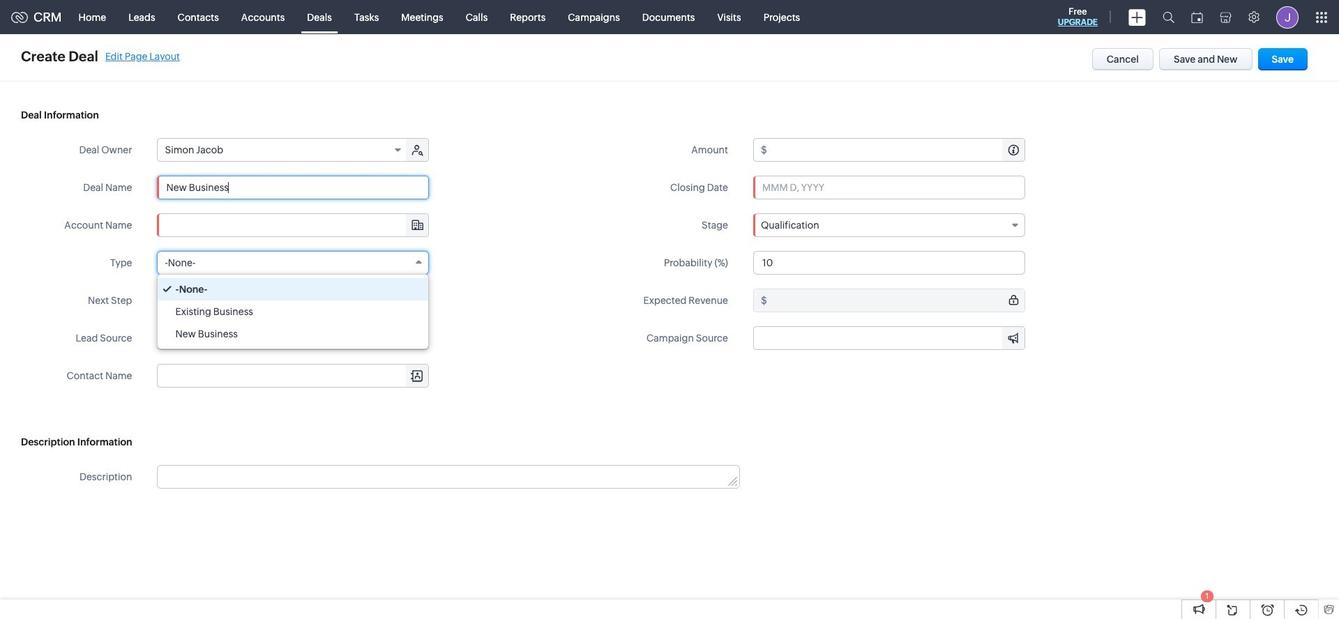 Task type: describe. For each thing, give the bounding box(es) containing it.
create menu image
[[1129, 9, 1146, 25]]

MMM D, YYYY text field
[[754, 176, 1026, 200]]

logo image
[[11, 12, 28, 23]]

profile image
[[1277, 6, 1299, 28]]

profile element
[[1268, 0, 1308, 34]]

1 option from the top
[[158, 278, 429, 301]]

2 option from the top
[[158, 301, 429, 323]]



Task type: locate. For each thing, give the bounding box(es) containing it.
search element
[[1155, 0, 1183, 34]]

None text field
[[769, 290, 1025, 312]]

list box
[[158, 275, 429, 349]]

create menu element
[[1121, 0, 1155, 34]]

calendar image
[[1192, 12, 1204, 23]]

option
[[158, 278, 429, 301], [158, 301, 429, 323], [158, 323, 429, 345]]

search image
[[1163, 11, 1175, 23]]

None field
[[158, 139, 408, 161], [754, 213, 1026, 237], [158, 214, 429, 237], [157, 251, 429, 275], [157, 327, 429, 350], [754, 327, 1025, 350], [158, 365, 429, 387], [158, 139, 408, 161], [754, 213, 1026, 237], [158, 214, 429, 237], [157, 251, 429, 275], [157, 327, 429, 350], [754, 327, 1025, 350], [158, 365, 429, 387]]

None text field
[[769, 139, 1025, 161], [157, 176, 429, 200], [158, 214, 429, 237], [754, 251, 1026, 275], [157, 289, 429, 313], [158, 365, 429, 387], [158, 466, 739, 488], [769, 139, 1025, 161], [157, 176, 429, 200], [158, 214, 429, 237], [754, 251, 1026, 275], [157, 289, 429, 313], [158, 365, 429, 387], [158, 466, 739, 488]]

3 option from the top
[[158, 323, 429, 345]]



Task type: vqa. For each thing, say whether or not it's contained in the screenshot.
the Calendar image
yes



